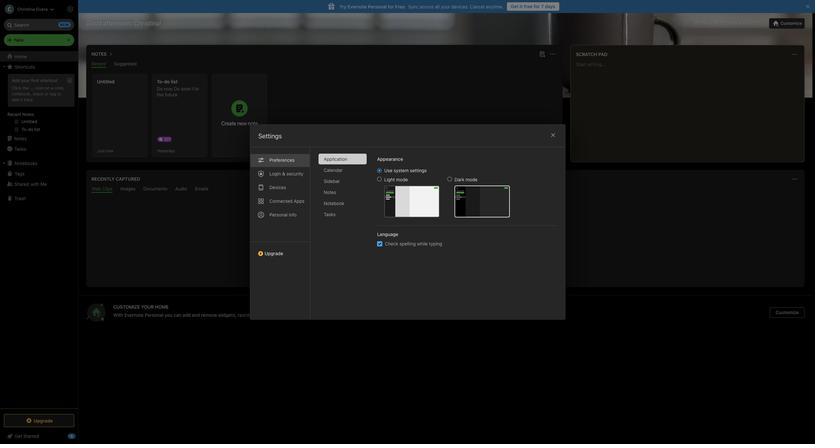 Task type: vqa. For each thing, say whether or not it's contained in the screenshot.
the 'Dark mode'
yes



Task type: locate. For each thing, give the bounding box(es) containing it.
from
[[458, 242, 469, 248]]

1 horizontal spatial upgrade
[[265, 251, 283, 256]]

1 vertical spatial recent
[[7, 112, 21, 117]]

2 mode from the left
[[466, 177, 478, 182]]

do down to-
[[157, 86, 163, 92]]

it inside button
[[520, 4, 523, 9]]

notes inside button
[[92, 51, 107, 57]]

1 vertical spatial it
[[20, 97, 23, 102]]

2 vertical spatial personal
[[145, 312, 164, 318]]

1 horizontal spatial now
[[164, 86, 173, 92]]

all
[[435, 4, 440, 9]]

yesterday
[[157, 148, 175, 153]]

mode right dark
[[466, 177, 478, 182]]

for left free:
[[388, 4, 394, 9]]

0 horizontal spatial mode
[[396, 177, 408, 182]]

Light mode radio
[[377, 177, 382, 181]]

group inside tree
[[0, 72, 78, 136]]

0 vertical spatial it
[[520, 4, 523, 9]]

to-
[[157, 79, 164, 84]]

1 vertical spatial or
[[292, 312, 297, 318]]

1 horizontal spatial personal
[[270, 212, 288, 218]]

1 vertical spatial now
[[106, 148, 114, 153]]

the right from
[[470, 242, 478, 248]]

notes button
[[90, 50, 115, 58]]

it
[[520, 4, 523, 9], [20, 97, 23, 102]]

0 horizontal spatial your
[[21, 78, 30, 83]]

0 horizontal spatial it
[[20, 97, 23, 102]]

notes up recent "tab" at top left
[[92, 51, 107, 57]]

0 horizontal spatial personal
[[145, 312, 164, 318]]

icon
[[36, 85, 44, 91]]

7
[[542, 4, 544, 9]]

personal
[[368, 4, 387, 9], [270, 212, 288, 218], [145, 312, 164, 318]]

2 vertical spatial the
[[470, 242, 478, 248]]

sync
[[409, 4, 419, 9]]

now up future
[[164, 86, 173, 92]]

audio tab
[[175, 186, 187, 193]]

days
[[546, 4, 556, 9]]

0 horizontal spatial add
[[12, 97, 19, 102]]

0 vertical spatial now
[[164, 86, 173, 92]]

recently
[[92, 176, 115, 182]]

upgrade for the left upgrade popup button
[[34, 418, 53, 424]]

group containing add your first shortcut
[[0, 72, 78, 136]]

create new note
[[221, 121, 258, 126]]

upgrade button
[[250, 242, 310, 259], [4, 414, 74, 427]]

icon on a note, notebook, stack or tag to add it here.
[[12, 85, 65, 102]]

mode for dark mode
[[466, 177, 478, 182]]

2 for from the left
[[388, 4, 394, 9]]

for
[[193, 86, 200, 92]]

create new note button
[[212, 74, 268, 158]]

0 horizontal spatial or
[[45, 91, 49, 96]]

0 vertical spatial your
[[441, 4, 451, 9]]

appearance
[[377, 156, 403, 162]]

tags button
[[0, 168, 78, 179]]

can
[[174, 312, 182, 318]]

good afternoon, christina!
[[86, 20, 161, 27]]

future
[[165, 92, 178, 97]]

1 horizontal spatial do
[[174, 86, 180, 92]]

0 horizontal spatial evernote
[[125, 312, 144, 318]]

0 vertical spatial evernote
[[348, 4, 367, 9]]

None search field
[[8, 19, 70, 31]]

web clips tab
[[92, 186, 113, 193]]

customize your home with evernote personal you can add and remove widgets, reorder and resize them, or change your background.
[[113, 304, 353, 318]]

recently captured button
[[90, 175, 140, 183]]

settings image
[[66, 5, 74, 13]]

shortcut
[[40, 78, 57, 83]]

now right just
[[106, 148, 114, 153]]

customize button
[[770, 18, 806, 29], [771, 307, 806, 318]]

the inside group
[[23, 85, 29, 91]]

check spelling while typing
[[385, 241, 443, 247]]

1 vertical spatial tasks
[[324, 212, 336, 217]]

0 horizontal spatial upgrade button
[[4, 414, 74, 427]]

do
[[164, 79, 170, 84]]

wednesday, december 13, 2023
[[695, 21, 760, 26]]

use system settings
[[385, 168, 427, 173]]

trash link
[[0, 193, 78, 204]]

1 mode from the left
[[396, 177, 408, 182]]

tasks inside tab
[[324, 212, 336, 217]]

recent inside group
[[7, 112, 21, 117]]

dark mode
[[455, 177, 478, 182]]

your up click the ...
[[21, 78, 30, 83]]

0 vertical spatial recent
[[92, 61, 106, 66]]

0 vertical spatial customize
[[782, 21, 803, 26]]

upgrade
[[265, 251, 283, 256], [34, 418, 53, 424]]

1 horizontal spatial mode
[[466, 177, 478, 182]]

1 for from the left
[[534, 4, 541, 9]]

evernote
[[348, 4, 367, 9], [125, 312, 144, 318]]

reorder
[[238, 312, 254, 318]]

0 horizontal spatial do
[[157, 86, 163, 92]]

customize
[[113, 304, 140, 310]]

or down on
[[45, 91, 49, 96]]

on
[[45, 85, 50, 91]]

recent tab
[[92, 61, 106, 68]]

note
[[248, 121, 258, 126]]

click
[[12, 85, 21, 91]]

Dark mode radio
[[448, 177, 452, 181]]

information
[[430, 242, 457, 248]]

1 vertical spatial upgrade button
[[4, 414, 74, 427]]

0 horizontal spatial recent
[[7, 112, 21, 117]]

light
[[385, 177, 395, 182]]

tree
[[0, 51, 78, 408]]

1 horizontal spatial or
[[292, 312, 297, 318]]

new
[[237, 121, 247, 126]]

save useful information from the web.
[[401, 242, 491, 248]]

0 vertical spatial upgrade button
[[250, 242, 310, 259]]

1 horizontal spatial for
[[534, 4, 541, 9]]

your right all
[[441, 4, 451, 9]]

tasks tab
[[319, 209, 367, 220]]

and left "remove"
[[192, 312, 200, 318]]

0 vertical spatial add
[[12, 97, 19, 102]]

upgrade inside 'tab list'
[[265, 251, 283, 256]]

1 horizontal spatial tasks
[[324, 212, 336, 217]]

tasks up notebooks
[[14, 146, 26, 152]]

them,
[[278, 312, 291, 318]]

0 vertical spatial the
[[23, 85, 29, 91]]

new
[[14, 37, 24, 43]]

captured
[[116, 176, 140, 182]]

and
[[192, 312, 200, 318], [255, 312, 263, 318]]

1 horizontal spatial upgrade button
[[250, 242, 310, 259]]

2 vertical spatial your
[[315, 312, 324, 318]]

tasks down notebook
[[324, 212, 336, 217]]

1 horizontal spatial and
[[255, 312, 263, 318]]

for inside button
[[534, 4, 541, 9]]

1 vertical spatial add
[[183, 312, 191, 318]]

1 horizontal spatial your
[[315, 312, 324, 318]]

1 vertical spatial upgrade
[[34, 418, 53, 424]]

emails
[[195, 186, 209, 192]]

tab list
[[88, 61, 562, 68], [250, 147, 311, 320], [319, 154, 372, 320], [88, 186, 804, 193]]

2 horizontal spatial personal
[[368, 4, 387, 9]]

your
[[141, 304, 154, 310]]

0 horizontal spatial the
[[23, 85, 29, 91]]

for for 7
[[534, 4, 541, 9]]

save
[[401, 242, 413, 248]]

personal left free:
[[368, 4, 387, 9]]

notes
[[92, 51, 107, 57], [22, 112, 34, 117], [14, 136, 27, 141], [324, 190, 336, 195]]

evernote down customize
[[125, 312, 144, 318]]

with
[[30, 181, 39, 187]]

notes inside tab
[[324, 190, 336, 195]]

evernote inside customize your home with evernote personal you can add and remove widgets, reorder and resize them, or change your background.
[[125, 312, 144, 318]]

notes down sidebar
[[324, 190, 336, 195]]

it inside icon on a note, notebook, stack or tag to add it here.
[[20, 97, 23, 102]]

notebooks
[[15, 160, 37, 166]]

preferences
[[270, 157, 295, 163]]

recent inside 'tab list'
[[92, 61, 106, 66]]

it right get
[[520, 4, 523, 9]]

recent for recent notes
[[7, 112, 21, 117]]

1 vertical spatial your
[[21, 78, 30, 83]]

1 horizontal spatial evernote
[[348, 4, 367, 9]]

first
[[31, 78, 39, 83]]

1 vertical spatial evernote
[[125, 312, 144, 318]]

home link
[[0, 51, 78, 62]]

1 horizontal spatial add
[[183, 312, 191, 318]]

2 horizontal spatial the
[[470, 242, 478, 248]]

recent down notebook,
[[7, 112, 21, 117]]

0 horizontal spatial and
[[192, 312, 200, 318]]

add down notebook,
[[12, 97, 19, 102]]

recent
[[92, 61, 106, 66], [7, 112, 21, 117]]

or right them,
[[292, 312, 297, 318]]

0 vertical spatial personal
[[368, 4, 387, 9]]

sidebar tab
[[319, 176, 367, 187]]

1 horizontal spatial recent
[[92, 61, 106, 66]]

notes up tasks button
[[14, 136, 27, 141]]

the inside to-do list do now do soon for the future
[[157, 92, 164, 97]]

or
[[45, 91, 49, 96], [292, 312, 297, 318]]

1 vertical spatial the
[[157, 92, 164, 97]]

to
[[57, 91, 61, 96]]

1 horizontal spatial it
[[520, 4, 523, 9]]

0 horizontal spatial upgrade
[[34, 418, 53, 424]]

0 vertical spatial tasks
[[14, 146, 26, 152]]

your right change
[[315, 312, 324, 318]]

0 vertical spatial or
[[45, 91, 49, 96]]

0 horizontal spatial for
[[388, 4, 394, 9]]

0 horizontal spatial tasks
[[14, 146, 26, 152]]

do
[[157, 86, 163, 92], [174, 86, 180, 92]]

the left future
[[157, 92, 164, 97]]

calendar tab
[[319, 165, 367, 176]]

add right can
[[183, 312, 191, 318]]

shortcuts
[[15, 64, 35, 70]]

resize
[[264, 312, 277, 318]]

personal down 'your'
[[145, 312, 164, 318]]

calendar
[[324, 167, 343, 173]]

system
[[394, 168, 409, 173]]

untitled
[[97, 79, 115, 84]]

create
[[221, 121, 236, 126]]

or inside icon on a note, notebook, stack or tag to add it here.
[[45, 91, 49, 96]]

option group
[[377, 168, 510, 218]]

group
[[0, 72, 78, 136]]

here.
[[24, 97, 34, 102]]

for left 7
[[534, 4, 541, 9]]

home
[[14, 54, 27, 59]]

1 horizontal spatial the
[[157, 92, 164, 97]]

the left ... on the top left of page
[[23, 85, 29, 91]]

do down list
[[174, 86, 180, 92]]

add inside icon on a note, notebook, stack or tag to add it here.
[[12, 97, 19, 102]]

home
[[155, 304, 169, 310]]

0 vertical spatial upgrade
[[265, 251, 283, 256]]

Search text field
[[8, 19, 70, 31]]

devices
[[270, 185, 286, 190]]

tab list containing recent
[[88, 61, 562, 68]]

mode
[[396, 177, 408, 182], [466, 177, 478, 182]]

evernote right try
[[348, 4, 367, 9]]

mode down system
[[396, 177, 408, 182]]

suggested tab
[[114, 61, 137, 68]]

Check spelling while typing checkbox
[[377, 241, 383, 246]]

recent down notes button
[[92, 61, 106, 66]]

it down notebook,
[[20, 97, 23, 102]]

with
[[113, 312, 123, 318]]

settings
[[258, 132, 282, 140]]

and left resize at the bottom left of the page
[[255, 312, 263, 318]]

images tab
[[121, 186, 136, 193]]

1 vertical spatial personal
[[270, 212, 288, 218]]

now
[[164, 86, 173, 92], [106, 148, 114, 153]]

personal down connected
[[270, 212, 288, 218]]



Task type: describe. For each thing, give the bounding box(es) containing it.
info
[[289, 212, 297, 218]]

your inside group
[[21, 78, 30, 83]]

notebook tab
[[319, 198, 367, 209]]

login & security
[[270, 171, 304, 177]]

2 do from the left
[[174, 86, 180, 92]]

free:
[[395, 4, 406, 9]]

get it free for 7 days button
[[507, 2, 560, 11]]

new button
[[4, 34, 74, 46]]

scratch
[[577, 51, 598, 57]]

try evernote personal for free: sync across all your devices. cancel anytime.
[[340, 4, 504, 9]]

shortcuts button
[[0, 62, 78, 72]]

documents tab
[[144, 186, 168, 193]]

clips
[[102, 186, 113, 192]]

wednesday,
[[695, 21, 720, 26]]

connected
[[270, 198, 293, 204]]

images
[[121, 186, 136, 192]]

web.
[[479, 242, 491, 248]]

now inside to-do list do now do soon for the future
[[164, 86, 173, 92]]

or inside customize your home with evernote personal you can add and remove widgets, reorder and resize them, or change your background.
[[292, 312, 297, 318]]

use
[[385, 168, 393, 173]]

2 horizontal spatial your
[[441, 4, 451, 9]]

anytime.
[[486, 4, 504, 9]]

add your first shortcut
[[12, 78, 57, 83]]

a
[[51, 85, 54, 91]]

web clips
[[92, 186, 113, 192]]

&
[[282, 171, 285, 177]]

application
[[324, 156, 348, 162]]

13,
[[744, 21, 749, 26]]

shared with me link
[[0, 179, 78, 189]]

cancel
[[471, 4, 485, 9]]

0/3
[[164, 137, 171, 142]]

...
[[30, 85, 34, 91]]

change
[[298, 312, 314, 318]]

december
[[721, 21, 743, 26]]

me
[[40, 181, 47, 187]]

personal inside customize your home with evernote personal you can add and remove widgets, reorder and resize them, or change your background.
[[145, 312, 164, 318]]

christina!
[[134, 20, 161, 27]]

check
[[385, 241, 399, 247]]

just now
[[97, 148, 114, 153]]

stack
[[33, 91, 43, 96]]

useful
[[414, 242, 428, 248]]

mode for light mode
[[396, 177, 408, 182]]

widgets,
[[218, 312, 237, 318]]

personal info
[[270, 212, 297, 218]]

0 vertical spatial customize button
[[770, 18, 806, 29]]

your inside customize your home with evernote personal you can add and remove widgets, reorder and resize them, or change your background.
[[315, 312, 324, 318]]

tasks button
[[0, 144, 78, 154]]

upgrade for the topmost upgrade popup button
[[265, 251, 283, 256]]

expand notebooks image
[[2, 161, 7, 166]]

1 and from the left
[[192, 312, 200, 318]]

spelling
[[400, 241, 416, 247]]

tags
[[15, 171, 25, 176]]

Start writing… text field
[[577, 62, 805, 157]]

notes down here.
[[22, 112, 34, 117]]

afternoon,
[[104, 20, 133, 27]]

option group containing use system settings
[[377, 168, 510, 218]]

devices.
[[452, 4, 469, 9]]

web
[[92, 186, 101, 192]]

tree containing home
[[0, 51, 78, 408]]

remove
[[201, 312, 217, 318]]

recent notes
[[7, 112, 34, 117]]

scratch pad button
[[575, 50, 608, 58]]

recent for recent
[[92, 61, 106, 66]]

notebook
[[324, 201, 345, 206]]

2 and from the left
[[255, 312, 263, 318]]

settings
[[410, 168, 427, 173]]

2023
[[750, 21, 760, 26]]

security
[[287, 171, 304, 177]]

1 do from the left
[[157, 86, 163, 92]]

1 vertical spatial customize button
[[771, 307, 806, 318]]

notes link
[[0, 133, 78, 144]]

add inside customize your home with evernote personal you can add and remove widgets, reorder and resize them, or change your background.
[[183, 312, 191, 318]]

audio
[[175, 186, 187, 192]]

notebooks link
[[0, 158, 78, 168]]

light mode
[[385, 177, 408, 182]]

scratch pad
[[577, 51, 608, 57]]

shared
[[14, 181, 29, 187]]

tab list containing application
[[319, 154, 372, 320]]

for for free:
[[388, 4, 394, 9]]

emails tab
[[195, 186, 209, 193]]

try
[[340, 4, 347, 9]]

shared with me
[[14, 181, 47, 187]]

Use system settings radio
[[377, 168, 382, 173]]

close image
[[550, 131, 557, 139]]

1 vertical spatial customize
[[776, 310, 800, 315]]

tasks inside tasks button
[[14, 146, 26, 152]]

background.
[[326, 312, 353, 318]]

tab list containing web clips
[[88, 186, 804, 193]]

language
[[377, 232, 399, 237]]

notebook,
[[12, 91, 32, 96]]

note,
[[55, 85, 65, 91]]

application tab
[[319, 154, 367, 164]]

add
[[12, 78, 20, 83]]

0 horizontal spatial now
[[106, 148, 114, 153]]

soon
[[181, 86, 191, 92]]

notes tab
[[319, 187, 367, 198]]

trash
[[14, 196, 26, 201]]

while
[[417, 241, 428, 247]]

documents
[[144, 186, 168, 192]]

tab list containing preferences
[[250, 147, 311, 320]]

to-do list do now do soon for the future
[[157, 79, 200, 97]]



